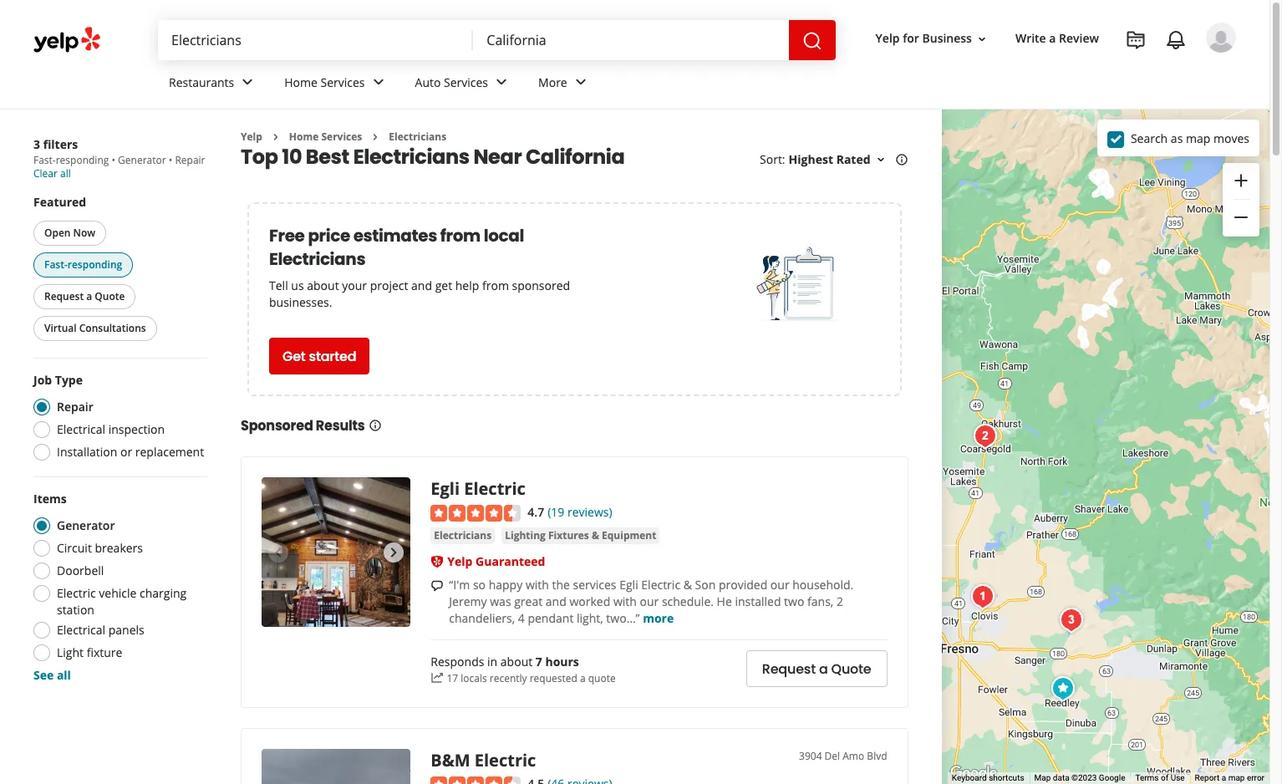 Task type: describe. For each thing, give the bounding box(es) containing it.
electric up 4.5 star rating image
[[475, 749, 536, 772]]

lighting fixtures & equipment button
[[502, 528, 660, 544]]

open
[[44, 226, 71, 240]]

keyboard
[[952, 773, 987, 782]]

"i'm
[[449, 577, 470, 593]]

breakers
[[95, 540, 143, 556]]

fast- inside the 3 filters fast-responding • generator • repair clear all
[[33, 153, 56, 167]]

quote for request a quote button to the bottom
[[831, 659, 871, 678]]

electrical for electrical inspection
[[57, 421, 105, 437]]

blvd
[[867, 749, 887, 763]]

map for moves
[[1186, 130, 1211, 146]]

a left quote
[[580, 671, 586, 685]]

electric up 4.7 star rating image
[[464, 478, 526, 500]]

yelp guaranteed button
[[447, 553, 545, 569]]

write a review
[[1016, 30, 1099, 46]]

4.7 link
[[528, 503, 544, 521]]

light fixture
[[57, 644, 122, 660]]

error
[[1247, 773, 1265, 782]]

pendant
[[528, 610, 574, 626]]

google
[[1099, 773, 1125, 782]]

16 chevron right v2 image for electricians
[[369, 130, 382, 144]]

installation or replacement
[[57, 444, 204, 460]]

shortcuts
[[989, 773, 1024, 782]]

doorbell
[[57, 563, 104, 578]]

report
[[1195, 773, 1220, 782]]

a right report
[[1222, 773, 1226, 782]]

map data ©2023 google
[[1034, 773, 1125, 782]]

17
[[447, 671, 458, 685]]

jamie's millwright services image
[[1055, 603, 1088, 637]]

installation
[[57, 444, 117, 460]]

tell
[[269, 278, 288, 294]]

b&m electric link
[[431, 749, 536, 772]]

search
[[1131, 130, 1168, 146]]

electricians button
[[431, 528, 495, 544]]

1 vertical spatial home services link
[[289, 130, 362, 144]]

free price estimates from local electricians tell us about your project and get help from sponsored businesses.
[[269, 224, 570, 310]]

0 vertical spatial from
[[440, 224, 481, 248]]

estimates
[[353, 224, 437, 248]]

california
[[526, 143, 625, 171]]

virtual
[[44, 321, 77, 335]]

yelp for business button
[[869, 24, 995, 54]]

and inside "i'm so happy with the services egli electric & son provided our household. jeremy was great and worked with our schedule. he installed two fans, 2 chandeliers, 4 pendant light, two…"
[[546, 594, 567, 609]]

open now button
[[33, 221, 106, 246]]

home inside business categories element
[[284, 74, 318, 90]]

search as map moves
[[1131, 130, 1250, 146]]

map for error
[[1228, 773, 1245, 782]]

responds
[[431, 653, 484, 669]]

(19 reviews)
[[548, 504, 612, 520]]

2 • from the left
[[169, 153, 172, 167]]

b&m electric
[[431, 749, 536, 772]]

& inside "lighting fixtures & equipment" button
[[592, 528, 599, 543]]

more link
[[643, 610, 674, 626]]

data
[[1053, 773, 1070, 782]]

lighting fixtures & equipment
[[505, 528, 657, 543]]

great
[[514, 594, 543, 609]]

circuit breakers
[[57, 540, 143, 556]]

results
[[316, 417, 365, 436]]

type
[[55, 372, 83, 388]]

4.5 star rating image
[[431, 776, 521, 784]]

equipment
[[602, 528, 657, 543]]

as
[[1171, 130, 1183, 146]]

requested
[[530, 671, 577, 685]]

0 vertical spatial 16 info v2 image
[[895, 153, 908, 167]]

light
[[57, 644, 84, 660]]

1 vertical spatial our
[[640, 594, 659, 609]]

moves
[[1214, 130, 1250, 146]]

electricians inside electricians button
[[434, 528, 492, 543]]

best
[[306, 143, 349, 171]]

1 vertical spatial electricians link
[[431, 528, 495, 544]]

a right write
[[1049, 30, 1056, 46]]

or
[[120, 444, 132, 460]]

fixture
[[87, 644, 122, 660]]

sponsored results
[[241, 417, 365, 436]]

a down fans,
[[819, 659, 828, 678]]

chandeliers,
[[449, 610, 515, 626]]

see
[[33, 667, 54, 683]]

electrical panels
[[57, 622, 144, 638]]

fast-responding button
[[33, 252, 133, 278]]

16 speech v2 image
[[431, 579, 444, 593]]

business categories element
[[155, 60, 1236, 109]]

yelp for yelp guaranteed
[[447, 553, 473, 569]]

none field near
[[487, 31, 775, 49]]

get started
[[283, 347, 356, 366]]

job type
[[33, 372, 83, 388]]

1 vertical spatial with
[[613, 594, 637, 609]]

©2023
[[1072, 773, 1097, 782]]

3904 del amo blvd
[[799, 749, 887, 763]]

Find text field
[[171, 31, 460, 49]]

virtual consultations
[[44, 321, 146, 335]]

hours
[[545, 653, 579, 669]]

24 chevron down v2 image for auto services
[[492, 72, 512, 92]]

4
[[518, 610, 525, 626]]

free
[[269, 224, 305, 248]]

responds in about 7 hours
[[431, 653, 579, 669]]

son
[[695, 577, 716, 593]]

yelp guaranteed
[[447, 553, 545, 569]]

24 chevron down v2 image
[[238, 72, 258, 92]]

businesses.
[[269, 295, 332, 310]]

del
[[825, 749, 840, 763]]

7
[[536, 653, 542, 669]]

0 vertical spatial electricians link
[[389, 130, 447, 144]]

keyboard shortcuts
[[952, 773, 1024, 782]]

responding inside fast-responding button
[[68, 257, 122, 272]]

review
[[1059, 30, 1099, 46]]

sbrega electric image
[[969, 419, 1002, 453]]

featured
[[33, 194, 86, 210]]

16 chevron down v2 image
[[975, 32, 989, 46]]

auto
[[415, 74, 441, 90]]

report a map error link
[[1195, 773, 1265, 782]]

job
[[33, 372, 52, 388]]

16 chevron down v2 image
[[874, 153, 887, 167]]

project
[[370, 278, 408, 294]]

0 horizontal spatial repair
[[57, 399, 93, 415]]

local
[[484, 224, 524, 248]]

he
[[717, 594, 732, 609]]

yelp for yelp for business
[[876, 30, 900, 46]]

write a review link
[[1009, 24, 1106, 54]]

24 chevron down v2 image for home services
[[368, 72, 388, 92]]

featured group
[[30, 194, 207, 344]]

request a quote for request a quote button to the bottom
[[762, 659, 871, 678]]

1 horizontal spatial our
[[771, 577, 790, 593]]

started
[[309, 347, 356, 366]]

previous image
[[268, 542, 288, 562]]

option group containing items
[[28, 491, 207, 684]]

4.7 star rating image
[[431, 505, 521, 522]]

worked
[[570, 594, 610, 609]]

guaranteed
[[476, 553, 545, 569]]

light,
[[577, 610, 603, 626]]

price
[[308, 224, 350, 248]]



Task type: locate. For each thing, give the bounding box(es) containing it.
0 horizontal spatial request a quote
[[44, 289, 125, 303]]

amo
[[843, 749, 865, 763]]

see all button
[[33, 667, 71, 683]]

about up recently at the left bottom
[[501, 653, 533, 669]]

option group
[[28, 372, 207, 466], [28, 491, 207, 684]]

1 horizontal spatial repair
[[175, 153, 205, 167]]

0 vertical spatial and
[[411, 278, 432, 294]]

electricians link down auto
[[389, 130, 447, 144]]

request a quote for the left request a quote button
[[44, 289, 125, 303]]

projects image
[[1126, 30, 1146, 50]]

1 16 chevron right v2 image from the left
[[269, 130, 282, 144]]

request a quote button down fans,
[[746, 650, 887, 687]]

services
[[573, 577, 616, 593]]

free price estimates from local electricians image
[[757, 244, 840, 327]]

0 vertical spatial egli
[[431, 478, 460, 500]]

user actions element
[[862, 21, 1260, 124]]

1 vertical spatial egli
[[620, 577, 638, 593]]

fast-
[[33, 153, 56, 167], [44, 257, 68, 272]]

home services inside business categories element
[[284, 74, 365, 90]]

two…"
[[606, 610, 640, 626]]

24 chevron down v2 image for more
[[571, 72, 591, 92]]

services right auto
[[444, 74, 488, 90]]

& down reviews)
[[592, 528, 599, 543]]

0 horizontal spatial and
[[411, 278, 432, 294]]

electric vehicle charging station
[[57, 585, 187, 618]]

your
[[342, 278, 367, 294]]

0 horizontal spatial 16 chevron right v2 image
[[269, 130, 282, 144]]

None field
[[171, 31, 460, 49], [487, 31, 775, 49]]

"i'm so happy with the services egli electric & son provided our household. jeremy was great and worked with our schedule. he installed two fans, 2 chandeliers, 4 pendant light, two…"
[[449, 577, 854, 626]]

fans,
[[807, 594, 834, 609]]

nolan p. image
[[1206, 23, 1236, 53]]

1 vertical spatial yelp
[[241, 130, 262, 144]]

24 chevron down v2 image right auto services
[[492, 72, 512, 92]]

(19
[[548, 504, 564, 520]]

16 info v2 image right results
[[368, 419, 382, 432]]

egli
[[431, 478, 460, 500], [620, 577, 638, 593]]

near
[[473, 143, 522, 171]]

responding down filters
[[56, 153, 109, 167]]

1 horizontal spatial 16 info v2 image
[[895, 153, 908, 167]]

2 16 chevron right v2 image from the left
[[369, 130, 382, 144]]

from left local
[[440, 224, 481, 248]]

none field up business categories element
[[487, 31, 775, 49]]

0 vertical spatial yelp
[[876, 30, 900, 46]]

0 vertical spatial request
[[44, 289, 84, 303]]

16 info v2 image
[[895, 153, 908, 167], [368, 419, 382, 432]]

0 vertical spatial our
[[771, 577, 790, 593]]

all
[[60, 166, 71, 181], [57, 667, 71, 683]]

request up virtual
[[44, 289, 84, 303]]

1 horizontal spatial from
[[482, 278, 509, 294]]

from
[[440, 224, 481, 248], [482, 278, 509, 294]]

egli inside "i'm so happy with the services egli electric & son provided our household. jeremy was great and worked with our schedule. he installed two fans, 2 chandeliers, 4 pendant light, two…"
[[620, 577, 638, 593]]

0 vertical spatial request a quote
[[44, 289, 125, 303]]

0 vertical spatial electrical
[[57, 421, 105, 437]]

lighting
[[505, 528, 546, 543]]

0 vertical spatial map
[[1186, 130, 1211, 146]]

Near text field
[[487, 31, 775, 49]]

get started button
[[269, 338, 370, 375]]

map region
[[823, 60, 1282, 784]]

business
[[922, 30, 972, 46]]

2 24 chevron down v2 image from the left
[[492, 72, 512, 92]]

repair
[[175, 153, 205, 167], [57, 399, 93, 415]]

16 chevron right v2 image right best
[[369, 130, 382, 144]]

for
[[903, 30, 919, 46]]

0 vertical spatial home
[[284, 74, 318, 90]]

0 vertical spatial home services link
[[271, 60, 402, 109]]

1 horizontal spatial egli
[[620, 577, 638, 593]]

about inside "free price estimates from local electricians tell us about your project and get help from sponsored businesses."
[[307, 278, 339, 294]]

0 horizontal spatial quote
[[95, 289, 125, 303]]

0 horizontal spatial with
[[526, 577, 549, 593]]

0 horizontal spatial egli
[[431, 478, 460, 500]]

home services
[[284, 74, 365, 90], [289, 130, 362, 144]]

1 vertical spatial request
[[762, 659, 816, 678]]

now
[[73, 226, 95, 240]]

search image
[[802, 31, 822, 51]]

0 vertical spatial request a quote button
[[33, 284, 136, 309]]

quote up consultations
[[95, 289, 125, 303]]

request a quote down fans,
[[762, 659, 871, 678]]

1 vertical spatial responding
[[68, 257, 122, 272]]

get
[[283, 347, 306, 366]]

0 horizontal spatial from
[[440, 224, 481, 248]]

circuit
[[57, 540, 92, 556]]

2 option group from the top
[[28, 491, 207, 684]]

about right us
[[307, 278, 339, 294]]

1 vertical spatial map
[[1228, 773, 1245, 782]]

24 chevron down v2 image
[[368, 72, 388, 92], [492, 72, 512, 92], [571, 72, 591, 92]]

10
[[282, 143, 302, 171]]

1 horizontal spatial and
[[546, 594, 567, 609]]

1 horizontal spatial yelp
[[447, 553, 473, 569]]

see all
[[33, 667, 71, 683]]

all inside the 3 filters fast-responding • generator • repair clear all
[[60, 166, 71, 181]]

1 horizontal spatial with
[[613, 594, 637, 609]]

yelp link
[[241, 130, 262, 144]]

household.
[[793, 577, 854, 593]]

clear all link
[[33, 166, 71, 181]]

a
[[1049, 30, 1056, 46], [86, 289, 92, 303], [819, 659, 828, 678], [580, 671, 586, 685], [1222, 773, 1226, 782]]

0 horizontal spatial 24 chevron down v2 image
[[368, 72, 388, 92]]

request down two
[[762, 659, 816, 678]]

quote for the left request a quote button
[[95, 289, 125, 303]]

home services down find field
[[284, 74, 365, 90]]

group
[[1223, 163, 1260, 237]]

0 vertical spatial repair
[[175, 153, 205, 167]]

0 vertical spatial generator
[[118, 153, 166, 167]]

from right "help"
[[482, 278, 509, 294]]

& up schedule.
[[683, 577, 692, 593]]

quote
[[588, 671, 616, 685]]

our up more
[[640, 594, 659, 609]]

1 horizontal spatial 16 chevron right v2 image
[[369, 130, 382, 144]]

request a quote inside featured group
[[44, 289, 125, 303]]

quote down 2
[[831, 659, 871, 678]]

0 horizontal spatial about
[[307, 278, 339, 294]]

responding inside the 3 filters fast-responding • generator • repair clear all
[[56, 153, 109, 167]]

1 horizontal spatial map
[[1228, 773, 1245, 782]]

iconyelpguaranteedbadgesmall image
[[431, 555, 444, 568], [431, 555, 444, 568]]

electric inside electric vehicle charging station
[[57, 585, 96, 601]]

1 vertical spatial all
[[57, 667, 71, 683]]

1 horizontal spatial about
[[501, 653, 533, 669]]

and down the at the bottom of the page
[[546, 594, 567, 609]]

of
[[1161, 773, 1169, 782]]

yelp inside button
[[876, 30, 900, 46]]

repair down type
[[57, 399, 93, 415]]

1 horizontal spatial request a quote
[[762, 659, 871, 678]]

consultations
[[79, 321, 146, 335]]

fast- inside fast-responding button
[[44, 257, 68, 272]]

2 electrical from the top
[[57, 622, 105, 638]]

recently
[[490, 671, 527, 685]]

terms of use link
[[1135, 773, 1185, 782]]

electrical down station
[[57, 622, 105, 638]]

egli electric link
[[431, 478, 526, 500]]

yelp up "i'm
[[447, 553, 473, 569]]

auto services link
[[402, 60, 525, 109]]

with up great
[[526, 577, 549, 593]]

fast- down open
[[44, 257, 68, 272]]

write
[[1016, 30, 1046, 46]]

restaurants link
[[155, 60, 271, 109]]

1 24 chevron down v2 image from the left
[[368, 72, 388, 92]]

egli up two…"
[[620, 577, 638, 593]]

0 horizontal spatial our
[[640, 594, 659, 609]]

electricians link down 4.7 star rating image
[[431, 528, 495, 544]]

none field find
[[171, 31, 460, 49]]

egli up 4.7 star rating image
[[431, 478, 460, 500]]

responding down now
[[68, 257, 122, 272]]

1 horizontal spatial request a quote button
[[746, 650, 887, 687]]

items
[[33, 491, 67, 507]]

electricians inside "free price estimates from local electricians tell us about your project and get help from sponsored businesses."
[[269, 248, 365, 271]]

electrical for electrical panels
[[57, 622, 105, 638]]

home services link right top on the left
[[289, 130, 362, 144]]

0 horizontal spatial •
[[112, 153, 115, 167]]

electric inside "i'm so happy with the services egli electric & son provided our household. jeremy was great and worked with our schedule. he installed two fans, 2 chandeliers, 4 pendant light, two…"
[[641, 577, 680, 593]]

happy
[[489, 577, 523, 593]]

1 vertical spatial option group
[[28, 491, 207, 684]]

request for request a quote button to the bottom
[[762, 659, 816, 678]]

services down find field
[[321, 74, 365, 90]]

0 vertical spatial home services
[[284, 74, 365, 90]]

repair inside the 3 filters fast-responding • generator • repair clear all
[[175, 153, 205, 167]]

sort:
[[760, 152, 785, 168]]

24 chevron down v2 image inside auto services link
[[492, 72, 512, 92]]

request a quote button down fast-responding button
[[33, 284, 136, 309]]

restaurants
[[169, 74, 234, 90]]

1 horizontal spatial quote
[[831, 659, 871, 678]]

all right clear
[[60, 166, 71, 181]]

all right see at the bottom left of the page
[[57, 667, 71, 683]]

report a map error
[[1195, 773, 1265, 782]]

0 vertical spatial about
[[307, 278, 339, 294]]

request for the left request a quote button
[[44, 289, 84, 303]]

egli electric image
[[1046, 672, 1080, 705]]

quote inside featured group
[[95, 289, 125, 303]]

3 filters fast-responding • generator • repair clear all
[[33, 136, 205, 181]]

fast-responding
[[44, 257, 122, 272]]

our up two
[[771, 577, 790, 593]]

1 vertical spatial repair
[[57, 399, 93, 415]]

0 vertical spatial all
[[60, 166, 71, 181]]

with
[[526, 577, 549, 593], [613, 594, 637, 609]]

next image
[[384, 542, 404, 562]]

a down fast-responding button
[[86, 289, 92, 303]]

1 vertical spatial and
[[546, 594, 567, 609]]

1 horizontal spatial 24 chevron down v2 image
[[492, 72, 512, 92]]

0 horizontal spatial none field
[[171, 31, 460, 49]]

0 horizontal spatial 16 info v2 image
[[368, 419, 382, 432]]

map right as
[[1186, 130, 1211, 146]]

1 • from the left
[[112, 153, 115, 167]]

24 chevron down v2 image right the more in the left of the page
[[571, 72, 591, 92]]

map left error
[[1228, 773, 1245, 782]]

and inside "free price estimates from local electricians tell us about your project and get help from sponsored businesses."
[[411, 278, 432, 294]]

electric up schedule.
[[641, 577, 680, 593]]

None search field
[[158, 20, 839, 60]]

request a quote
[[44, 289, 125, 303], [762, 659, 871, 678]]

with up two…"
[[613, 594, 637, 609]]

0 horizontal spatial request a quote button
[[33, 284, 136, 309]]

auto services
[[415, 74, 488, 90]]

16 trending v2 image
[[431, 671, 444, 685]]

fast- down the 3
[[33, 153, 56, 167]]

home services link
[[271, 60, 402, 109], [289, 130, 362, 144]]

0 vertical spatial with
[[526, 577, 549, 593]]

home services link down find field
[[271, 60, 402, 109]]

&
[[592, 528, 599, 543], [683, 577, 692, 593]]

1 vertical spatial 16 info v2 image
[[368, 419, 382, 432]]

24 chevron down v2 image left auto
[[368, 72, 388, 92]]

0 vertical spatial &
[[592, 528, 599, 543]]

egli electric image
[[262, 478, 411, 627]]

16 chevron right v2 image
[[269, 130, 282, 144], [369, 130, 382, 144]]

1 vertical spatial generator
[[57, 517, 115, 533]]

1 vertical spatial home
[[289, 130, 319, 144]]

1 vertical spatial home services
[[289, 130, 362, 144]]

0 vertical spatial responding
[[56, 153, 109, 167]]

two
[[784, 594, 804, 609]]

charging
[[140, 585, 187, 601]]

request inside featured group
[[44, 289, 84, 303]]

3
[[33, 136, 40, 152]]

1 vertical spatial fast-
[[44, 257, 68, 272]]

valley unique electric & solar image
[[966, 580, 1000, 613]]

and left get
[[411, 278, 432, 294]]

1 vertical spatial request a quote button
[[746, 650, 887, 687]]

more
[[538, 74, 567, 90]]

16 info v2 image right 16 chevron down v2 icon
[[895, 153, 908, 167]]

notifications image
[[1166, 30, 1186, 50]]

zoom in image
[[1231, 170, 1251, 190]]

repair left top on the left
[[175, 153, 205, 167]]

1 option group from the top
[[28, 372, 207, 466]]

installed
[[735, 594, 781, 609]]

0 horizontal spatial generator
[[57, 517, 115, 533]]

electrical up 'installation'
[[57, 421, 105, 437]]

1 horizontal spatial request
[[762, 659, 816, 678]]

0 vertical spatial fast-
[[33, 153, 56, 167]]

zoom out image
[[1231, 207, 1251, 228]]

0 horizontal spatial &
[[592, 528, 599, 543]]

home services right top on the left
[[289, 130, 362, 144]]

services right 10
[[321, 130, 362, 144]]

0 vertical spatial quote
[[95, 289, 125, 303]]

0 horizontal spatial yelp
[[241, 130, 262, 144]]

0 horizontal spatial request
[[44, 289, 84, 303]]

1 horizontal spatial •
[[169, 153, 172, 167]]

2 none field from the left
[[487, 31, 775, 49]]

slideshow element
[[262, 478, 411, 627]]

station
[[57, 602, 94, 618]]

3 24 chevron down v2 image from the left
[[571, 72, 591, 92]]

1 vertical spatial quote
[[831, 659, 871, 678]]

use
[[1171, 773, 1185, 782]]

2
[[837, 594, 843, 609]]

yelp
[[876, 30, 900, 46], [241, 130, 262, 144], [447, 553, 473, 569]]

yelp left 10
[[241, 130, 262, 144]]

2 vertical spatial yelp
[[447, 553, 473, 569]]

& inside "i'm so happy with the services egli electric & son provided our household. jeremy was great and worked with our schedule. he installed two fans, 2 chandeliers, 4 pendant light, two…"
[[683, 577, 692, 593]]

top 10 best electricians near california
[[241, 143, 625, 171]]

highest
[[789, 152, 833, 168]]

16 chevron right v2 image right yelp link
[[269, 130, 282, 144]]

a inside group
[[86, 289, 92, 303]]

rated
[[836, 152, 871, 168]]

generator
[[118, 153, 166, 167], [57, 517, 115, 533]]

generator inside the 3 filters fast-responding • generator • repair clear all
[[118, 153, 166, 167]]

0 horizontal spatial map
[[1186, 130, 1211, 146]]

electric up station
[[57, 585, 96, 601]]

google image
[[946, 762, 1001, 784]]

home right top on the left
[[289, 130, 319, 144]]

1 vertical spatial about
[[501, 653, 533, 669]]

1 none field from the left
[[171, 31, 460, 49]]

1 vertical spatial request a quote
[[762, 659, 871, 678]]

1 electrical from the top
[[57, 421, 105, 437]]

home down find text field at the left
[[284, 74, 318, 90]]

services
[[321, 74, 365, 90], [444, 74, 488, 90], [321, 130, 362, 144]]

option group containing job type
[[28, 372, 207, 466]]

filters
[[43, 136, 78, 152]]

1 vertical spatial &
[[683, 577, 692, 593]]

1 horizontal spatial &
[[683, 577, 692, 593]]

17 locals recently requested a quote
[[447, 671, 616, 685]]

none field up 24 chevron down v2 image
[[171, 31, 460, 49]]

1 horizontal spatial none field
[[487, 31, 775, 49]]

yelp left for
[[876, 30, 900, 46]]

0 vertical spatial option group
[[28, 372, 207, 466]]

24 chevron down v2 image inside more link
[[571, 72, 591, 92]]

1 horizontal spatial generator
[[118, 153, 166, 167]]

1 vertical spatial electrical
[[57, 622, 105, 638]]

highest rated button
[[789, 152, 887, 168]]

so
[[473, 577, 486, 593]]

16 chevron right v2 image for home services
[[269, 130, 282, 144]]

yelp for yelp link
[[241, 130, 262, 144]]

2 horizontal spatial 24 chevron down v2 image
[[571, 72, 591, 92]]

request a quote down fast-responding button
[[44, 289, 125, 303]]

2 horizontal spatial yelp
[[876, 30, 900, 46]]

1 vertical spatial from
[[482, 278, 509, 294]]

home
[[284, 74, 318, 90], [289, 130, 319, 144]]

responding
[[56, 153, 109, 167], [68, 257, 122, 272]]



Task type: vqa. For each thing, say whether or not it's contained in the screenshot.
left Dry Cleaning link
no



